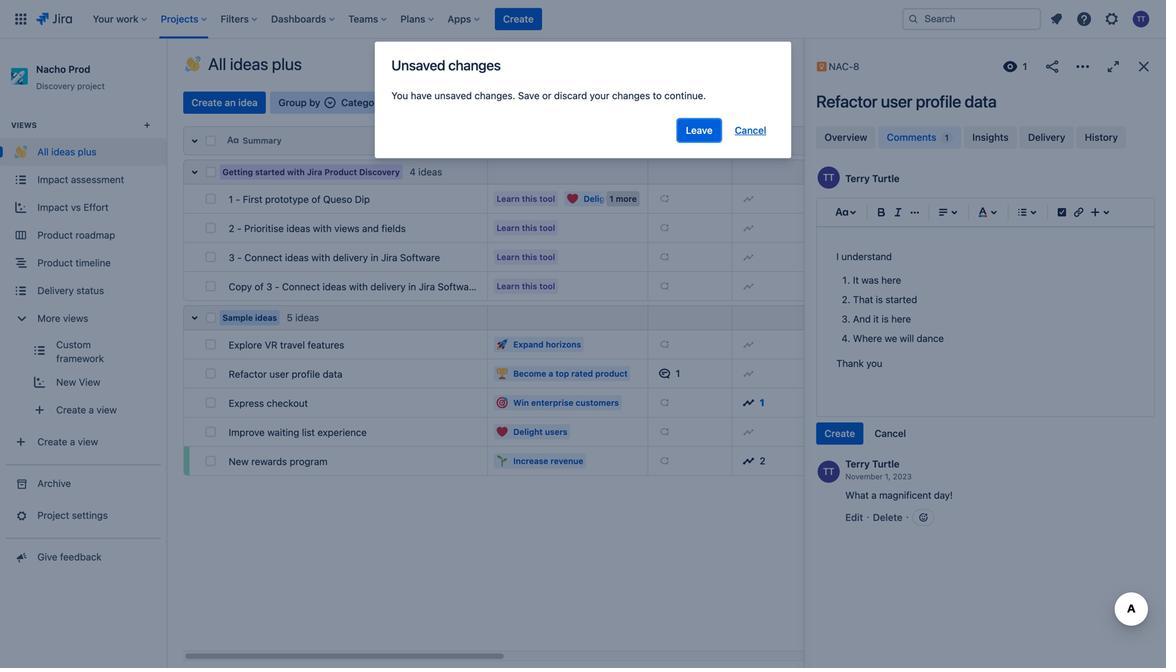 Task type: describe. For each thing, give the bounding box(es) containing it.
timeline
[[76, 257, 111, 269]]

unsaved
[[434, 90, 472, 101]]

plus inside "jira product discovery navigation" element
[[78, 146, 96, 158]]

express checkout
[[229, 398, 308, 409]]

continue.
[[664, 90, 706, 101]]

explore
[[229, 339, 262, 351]]

november
[[845, 472, 883, 481]]

you
[[866, 358, 882, 369]]

delivery button
[[1020, 126, 1074, 149]]

1 horizontal spatial create button
[[816, 423, 863, 445]]

a for what
[[871, 490, 877, 501]]

product roadmap link
[[0, 222, 167, 249]]

primary element
[[8, 0, 891, 39]]

1 - first prototype of queso dip
[[229, 194, 370, 205]]

queso
[[323, 194, 352, 205]]

or
[[542, 90, 551, 101]]

all inside "jira product discovery navigation" element
[[37, 146, 49, 158]]

improve waiting list experience
[[229, 427, 367, 438]]

learn this tool for copy of 3 - connect ideas with delivery in jira software
[[497, 281, 555, 291]]

2 for 2 - prioritise ideas with views and fields
[[229, 223, 234, 234]]

project settings button
[[0, 502, 167, 530]]

learn for 3 - connect ideas with delivery in jira software
[[497, 252, 520, 262]]

2023
[[893, 472, 912, 481]]

a for become
[[548, 369, 553, 379]]

summary button
[[223, 130, 482, 152]]

custom framework
[[56, 339, 104, 364]]

- for 2
[[237, 223, 242, 234]]

2 for 2
[[760, 455, 766, 467]]

assessment
[[71, 174, 124, 185]]

delivery for delivery status
[[37, 285, 74, 296]]

turtle for terry turtle november 1, 2023
[[872, 458, 900, 470]]

impact for impact assessment
[[37, 174, 68, 185]]

comments inside 'button'
[[673, 136, 717, 145]]

summary
[[243, 136, 282, 145]]

impact assessment
[[37, 174, 124, 185]]

0 horizontal spatial data
[[323, 369, 342, 380]]

copy of 3 - connect ideas with delivery in jira software
[[229, 281, 478, 293]]

1 horizontal spatial data
[[965, 92, 997, 111]]

settings
[[72, 510, 108, 521]]

2 button
[[737, 450, 801, 472]]

filter button
[[396, 92, 450, 114]]

:trophy: image
[[497, 368, 508, 379]]

1 horizontal spatial 3
[[266, 281, 272, 293]]

and it is here
[[853, 313, 911, 325]]

by
[[309, 97, 320, 108]]

group
[[278, 97, 307, 108]]

sort
[[462, 97, 482, 108]]

1 vertical spatial connect
[[282, 281, 320, 293]]

sample ideas
[[222, 313, 277, 323]]

it
[[853, 274, 859, 286]]

new rewards program
[[229, 456, 328, 467]]

insights image
[[743, 456, 754, 467]]

unsaved
[[391, 57, 445, 73]]

dip
[[355, 194, 370, 205]]

0 horizontal spatial refactor user profile data
[[229, 369, 342, 380]]

0 vertical spatial is
[[876, 294, 883, 305]]

1 tool from the top
[[539, 194, 555, 204]]

1 vertical spatial changes
[[612, 90, 650, 101]]

category
[[341, 97, 383, 108]]

become a top rated product
[[513, 369, 628, 379]]

0 horizontal spatial delivery
[[333, 252, 368, 263]]

1 learn from the top
[[497, 194, 520, 204]]

will
[[900, 333, 914, 344]]

status
[[76, 285, 104, 296]]

we
[[885, 333, 897, 344]]

custom framework link
[[19, 333, 167, 369]]

archive button
[[0, 470, 167, 498]]

new for new view
[[56, 377, 76, 388]]

1 vertical spatial in
[[408, 281, 416, 293]]

unsaved changes
[[391, 57, 501, 73]]

:wave: image
[[185, 56, 201, 71]]

1 horizontal spatial all
[[208, 54, 226, 74]]

2 - prioritise ideas with views and fields
[[229, 223, 406, 234]]

tool for 2 - prioritise ideas with views and fields
[[539, 223, 555, 233]]

i understand
[[836, 251, 892, 262]]

2 ・ from the left
[[903, 512, 912, 523]]

product roadmap
[[37, 229, 115, 241]]

project
[[77, 81, 105, 91]]

cancel for leave
[[735, 125, 766, 136]]

- for 3
[[237, 252, 242, 263]]

effort
[[84, 202, 109, 213]]

0 horizontal spatial changes
[[448, 57, 501, 73]]

changes.
[[475, 90, 515, 101]]

product
[[595, 369, 628, 379]]

i
[[836, 251, 839, 262]]

1 horizontal spatial user
[[881, 92, 912, 111]]

learn for copy of 3 - connect ideas with delivery in jira software
[[497, 281, 520, 291]]

archive
[[37, 478, 71, 489]]

day!
[[934, 490, 953, 501]]

0 vertical spatial users
[[615, 194, 638, 204]]

unsaved changes dialog
[[375, 42, 791, 158]]

prioritise
[[244, 223, 284, 234]]

delete button
[[873, 512, 903, 523]]

link image
[[1070, 204, 1087, 221]]

1 ・ from the left
[[863, 512, 873, 523]]

5
[[287, 312, 293, 323]]

impact for impact vs effort
[[37, 202, 68, 213]]

cancel for create
[[875, 428, 906, 439]]

where
[[853, 333, 882, 344]]

learn for 2 - prioritise ideas with views and fields
[[497, 223, 520, 233]]

0 horizontal spatial user
[[269, 369, 289, 380]]

sample
[[222, 313, 253, 323]]

terry for terry turtle
[[845, 173, 870, 184]]

1 horizontal spatial 8
[[853, 61, 859, 72]]

win enterprise customers
[[513, 398, 619, 408]]

:trophy: image
[[497, 368, 508, 379]]

insights image
[[742, 135, 753, 146]]

feedback image
[[14, 550, 28, 564]]

Main content area, start typing to enter text. text field
[[836, 248, 1135, 397]]

you have unsaved changes. save or discard your changes to continue.
[[391, 90, 706, 101]]

- for 1
[[236, 194, 240, 205]]

1 horizontal spatial profile
[[916, 92, 961, 111]]

prod
[[68, 64, 90, 75]]

1 vertical spatial is
[[882, 313, 889, 325]]

nac-
[[829, 61, 853, 72]]

comments image
[[659, 368, 670, 379]]

0 horizontal spatial 1 button
[[653, 363, 726, 385]]

give
[[37, 552, 57, 563]]

0 horizontal spatial profile
[[292, 369, 320, 380]]

customers
[[576, 398, 619, 408]]

product timeline link
[[0, 249, 167, 277]]

custom
[[56, 339, 91, 351]]

idea
[[238, 97, 258, 108]]

1 vertical spatial 8
[[551, 97, 558, 108]]

nac-8 link
[[815, 58, 869, 75]]

1 vertical spatial delight users
[[513, 427, 567, 437]]

5 ideas
[[287, 312, 319, 323]]

create inside primary element
[[503, 13, 534, 25]]

edit
[[845, 512, 863, 523]]

views inside more views link
[[63, 313, 88, 324]]

new view link
[[19, 369, 167, 396]]

view
[[79, 377, 100, 388]]

1 horizontal spatial delivery
[[370, 281, 406, 293]]

bold ⌘b image
[[873, 204, 890, 221]]

1 vertical spatial software
[[438, 281, 478, 293]]

all ideas plus inside "jira product discovery navigation" element
[[37, 146, 96, 158]]

insights image
[[743, 397, 754, 408]]

0 vertical spatial refactor user profile data
[[816, 92, 997, 111]]

3 - connect ideas with delivery in jira software
[[229, 252, 440, 263]]

win
[[513, 398, 529, 408]]

more views link
[[0, 305, 167, 333]]

0 horizontal spatial in
[[371, 252, 379, 263]]

0 vertical spatial of
[[311, 194, 321, 205]]

0 vertical spatial here
[[881, 274, 901, 286]]

search image
[[908, 14, 919, 25]]

product timeline
[[37, 257, 111, 269]]

project settings image
[[14, 509, 28, 523]]

1 horizontal spatial insights button
[[964, 126, 1017, 149]]



Task type: vqa. For each thing, say whether or not it's contained in the screenshot.
8
yes



Task type: locate. For each thing, give the bounding box(es) containing it.
all ideas plus up impact assessment
[[37, 146, 96, 158]]

discovery
[[36, 81, 75, 91], [359, 167, 400, 177], [359, 167, 400, 177]]

comments up terry turtle
[[887, 132, 936, 143]]

delivery up more
[[37, 285, 74, 296]]

0 horizontal spatial insights
[[757, 136, 790, 145]]

delivery down fields
[[370, 281, 406, 293]]

single select dropdown image
[[325, 97, 336, 108]]

plus
[[272, 54, 302, 74], [78, 146, 96, 158]]

1 terry from the top
[[845, 173, 870, 184]]

1 horizontal spatial refactor user profile data
[[816, 92, 997, 111]]

1 horizontal spatial delight
[[584, 194, 613, 204]]

-
[[236, 194, 240, 205], [237, 223, 242, 234], [237, 252, 242, 263], [275, 281, 279, 293]]

magnificent
[[879, 490, 931, 501]]

project settings
[[37, 510, 108, 521]]

create button inside primary element
[[495, 8, 542, 30]]

plus up group
[[272, 54, 302, 74]]

cancel up terry turtle november 1, 2023
[[875, 428, 906, 439]]

this for 2 - prioritise ideas with views and fields
[[522, 223, 537, 233]]

views up custom
[[63, 313, 88, 324]]

0 vertical spatial software
[[400, 252, 440, 263]]

ideas inside all ideas plus link
[[51, 146, 75, 158]]

prototype
[[265, 194, 309, 205]]

new down improve
[[229, 456, 249, 467]]

delivery status
[[37, 285, 104, 296]]

1 horizontal spatial new
[[229, 456, 249, 467]]

1 horizontal spatial refactor
[[816, 92, 877, 111]]

learn this tool for 2 - prioritise ideas with views and fields
[[497, 223, 555, 233]]

ideas
[[230, 54, 268, 74], [51, 146, 75, 158], [418, 166, 442, 178], [418, 166, 442, 178], [286, 223, 310, 234], [285, 252, 309, 263], [323, 281, 346, 293], [295, 312, 319, 323], [255, 313, 277, 323]]

0 vertical spatial user
[[881, 92, 912, 111]]

cancel button right leave button
[[726, 119, 775, 142]]

of left queso
[[311, 194, 321, 205]]

new left view
[[56, 377, 76, 388]]

rewards
[[251, 456, 287, 467]]

terry inside terry turtle november 1, 2023
[[845, 458, 870, 470]]

terry turtle
[[845, 173, 900, 184]]

1 impact from the top
[[37, 174, 68, 185]]

1 horizontal spatial a
[[871, 490, 877, 501]]

it was here
[[853, 274, 901, 286]]

0 horizontal spatial create button
[[495, 8, 542, 30]]

list
[[302, 427, 315, 438]]

0 horizontal spatial cancel button
[[726, 119, 775, 142]]

to
[[653, 90, 662, 101]]

turtle up 1, at right bottom
[[872, 458, 900, 470]]

connect down prioritise
[[244, 252, 282, 263]]

roadmap
[[76, 229, 115, 241]]

0 horizontal spatial 8
[[551, 97, 558, 108]]

1 vertical spatial delivery
[[37, 285, 74, 296]]

action item image
[[1054, 204, 1070, 221]]

here up that is started
[[881, 274, 901, 286]]

new view
[[56, 377, 100, 388]]

group containing create
[[816, 423, 914, 445]]

0 horizontal spatial 2
[[229, 223, 234, 234]]

increase
[[513, 456, 548, 466]]

1 vertical spatial delivery
[[370, 281, 406, 293]]

:dart: image
[[497, 397, 508, 408]]

0 vertical spatial terry
[[845, 173, 870, 184]]

0 horizontal spatial comments
[[673, 136, 717, 145]]

express
[[229, 398, 264, 409]]

cancel inside unsaved changes dialog
[[735, 125, 766, 136]]

comments button
[[653, 130, 726, 152]]

what a magnificent day!
[[845, 490, 953, 501]]

2 learn this tool from the top
[[497, 223, 555, 233]]

3 tool from the top
[[539, 252, 555, 262]]

new
[[56, 377, 76, 388], [229, 456, 249, 467]]

0 vertical spatial create button
[[495, 8, 542, 30]]

0 vertical spatial in
[[371, 252, 379, 263]]

create banner
[[0, 0, 1166, 39]]

:dart: image
[[497, 397, 508, 408]]

1 vertical spatial of
[[255, 281, 264, 293]]

1 horizontal spatial delight users
[[584, 194, 638, 204]]

:wave: image
[[185, 56, 201, 71], [15, 146, 27, 158], [15, 146, 27, 158]]

discard
[[554, 90, 587, 101]]

1 horizontal spatial delivery
[[1028, 132, 1065, 143]]

tab list
[[815, 125, 1156, 150]]

3 right the 'copy'
[[266, 281, 272, 293]]

delivery inside group
[[37, 285, 74, 296]]

history
[[1085, 132, 1118, 143]]

2 tool from the top
[[539, 223, 555, 233]]

2 turtle from the top
[[872, 458, 900, 470]]

here up where we will dance at the right of the page
[[891, 313, 911, 325]]

jira
[[307, 167, 322, 177], [307, 167, 322, 177], [381, 252, 397, 263], [419, 281, 435, 293]]

impact left vs
[[37, 202, 68, 213]]

1 vertical spatial plus
[[78, 146, 96, 158]]

started inside main content area, start typing to enter text. text field
[[885, 294, 917, 305]]

overview button
[[816, 126, 876, 149]]

1 vertical spatial delight
[[513, 427, 543, 437]]

1 horizontal spatial changes
[[612, 90, 650, 101]]

0 vertical spatial 3
[[229, 252, 235, 263]]

an
[[225, 97, 236, 108]]

1 vertical spatial here
[[891, 313, 911, 325]]

turtle up 'bold ⌘b' icon at the right of the page
[[872, 173, 900, 184]]

close image
[[1135, 58, 1152, 75]]

fields
[[516, 97, 543, 108]]

- left prioritise
[[237, 223, 242, 234]]

8
[[853, 61, 859, 72], [551, 97, 558, 108]]

0 vertical spatial delivery
[[1028, 132, 1065, 143]]

cell
[[488, 126, 648, 155], [488, 126, 648, 155], [648, 126, 732, 155], [732, 126, 807, 155], [488, 160, 648, 185], [648, 160, 732, 185], [732, 160, 807, 185], [488, 305, 648, 330], [648, 305, 732, 330], [732, 305, 807, 330]]

1 horizontal spatial insights
[[972, 132, 1009, 143]]

0 horizontal spatial views
[[63, 313, 88, 324]]

group
[[0, 103, 167, 464], [816, 423, 914, 445]]

:rocket: image
[[497, 339, 508, 350], [497, 339, 508, 350]]

comments down continue.
[[673, 136, 717, 145]]

turtle
[[872, 173, 900, 184], [872, 458, 900, 470]]

vr
[[265, 339, 277, 351]]

this for 3 - connect ideas with delivery in jira software
[[522, 252, 537, 262]]

0 horizontal spatial insights button
[[737, 130, 801, 152]]

0 horizontal spatial delivery
[[37, 285, 74, 296]]

add image
[[659, 193, 670, 204], [743, 222, 754, 234], [659, 252, 670, 263], [659, 252, 670, 263], [659, 281, 670, 292], [659, 281, 670, 292], [659, 339, 670, 350], [743, 339, 754, 350], [743, 368, 754, 379], [659, 397, 670, 408], [659, 397, 670, 408], [659, 426, 670, 438], [743, 426, 754, 438], [659, 456, 670, 467]]

delivery
[[333, 252, 368, 263], [370, 281, 406, 293]]

cancel button up terry turtle november 1, 2023
[[866, 423, 914, 445]]

delete
[[873, 512, 903, 523]]

0 vertical spatial delight
[[584, 194, 613, 204]]

delivery status link
[[0, 277, 167, 305]]

1 vertical spatial refactor
[[229, 369, 267, 380]]

connect up 5 ideas on the left top of the page
[[282, 281, 320, 293]]

vs
[[71, 202, 81, 213]]

expand image
[[1105, 58, 1122, 75]]

:seedling: image
[[497, 456, 508, 467], [497, 456, 508, 467]]

- up the 'copy'
[[237, 252, 242, 263]]

explore vr travel features
[[229, 339, 344, 351]]

learn
[[497, 194, 520, 204], [497, 223, 520, 233], [497, 252, 520, 262], [497, 281, 520, 291]]

terry down the overview button
[[845, 173, 870, 184]]

create inside "button"
[[192, 97, 222, 108]]

0 vertical spatial profile
[[916, 92, 961, 111]]

horizons
[[546, 340, 581, 349]]

0 vertical spatial refactor
[[816, 92, 877, 111]]

save
[[518, 90, 540, 101]]

learn this tool for 3 - connect ideas with delivery in jira software
[[497, 252, 555, 262]]

software
[[400, 252, 440, 263], [438, 281, 478, 293]]

0 vertical spatial 8
[[853, 61, 859, 72]]

create an idea button
[[183, 92, 266, 114]]

learn this tool
[[497, 194, 555, 204], [497, 223, 555, 233], [497, 252, 555, 262], [497, 281, 555, 291]]

filter
[[404, 97, 428, 108]]

and
[[362, 223, 379, 234]]

0 vertical spatial cancel button
[[726, 119, 775, 142]]

all right :wave: image
[[208, 54, 226, 74]]

4 ideas
[[410, 166, 442, 178], [410, 166, 442, 178]]

add image
[[659, 193, 670, 204], [743, 193, 754, 204], [659, 222, 670, 234], [659, 222, 670, 234], [743, 252, 754, 263], [743, 281, 754, 292], [659, 339, 670, 350], [659, 426, 670, 438], [659, 456, 670, 467]]

summary image
[[227, 135, 238, 146]]

1 horizontal spatial ・
[[903, 512, 912, 523]]

2 inside button
[[760, 455, 766, 467]]

leave
[[686, 125, 713, 136]]

Search field
[[902, 8, 1041, 30]]

cancel right leave
[[735, 125, 766, 136]]

1 vertical spatial 3
[[266, 281, 272, 293]]

1 horizontal spatial all ideas plus
[[208, 54, 302, 74]]

new for new rewards program
[[229, 456, 249, 467]]

terry up 'november'
[[845, 458, 870, 470]]

0 vertical spatial plus
[[272, 54, 302, 74]]

2 learn from the top
[[497, 223, 520, 233]]

views left and
[[334, 223, 359, 234]]

2 terry from the top
[[845, 458, 870, 470]]

understand
[[841, 251, 892, 262]]

4
[[410, 166, 416, 178], [410, 166, 416, 178]]

tool
[[539, 194, 555, 204], [539, 223, 555, 233], [539, 252, 555, 262], [539, 281, 555, 291]]

refactor up express
[[229, 369, 267, 380]]

italic ⌘i image
[[890, 204, 906, 221]]

waiting
[[267, 427, 299, 438]]

jira image
[[36, 11, 72, 27], [36, 11, 72, 27]]

impact up impact vs effort
[[37, 174, 68, 185]]

insights
[[972, 132, 1009, 143], [757, 136, 790, 145]]

changes up changes.
[[448, 57, 501, 73]]

delivery left history
[[1028, 132, 1065, 143]]

- right the 'copy'
[[275, 281, 279, 293]]

0 horizontal spatial group
[[0, 103, 167, 464]]

increase revenue
[[513, 456, 583, 466]]

more views
[[37, 313, 88, 324]]

1 learn this tool from the top
[[497, 194, 555, 204]]

impact vs effort link
[[0, 194, 167, 222]]

a right what
[[871, 490, 877, 501]]

cancel button for leave
[[726, 119, 775, 142]]

refactor user profile data
[[816, 92, 997, 111], [229, 369, 342, 380]]

jira product discovery navigation element
[[0, 39, 167, 668]]

4 tool from the top
[[539, 281, 555, 291]]

impact
[[37, 174, 68, 185], [37, 202, 68, 213]]

feedback
[[60, 552, 102, 563]]

create inside group
[[825, 428, 855, 439]]

3
[[229, 252, 235, 263], [266, 281, 272, 293]]

expand horizons
[[513, 340, 581, 349]]

1 vertical spatial a
[[871, 490, 877, 501]]

3 up the 'copy'
[[229, 252, 235, 263]]

delivery up copy of 3 - connect ideas with delivery in jira software
[[333, 252, 368, 263]]

all ideas plus link
[[0, 138, 167, 166]]

terry
[[845, 173, 870, 184], [845, 458, 870, 470]]

is right it
[[882, 313, 889, 325]]

you
[[391, 90, 408, 101]]

all up impact assessment
[[37, 146, 49, 158]]

0 horizontal spatial refactor
[[229, 369, 267, 380]]

it
[[873, 313, 879, 325]]

0 horizontal spatial delight
[[513, 427, 543, 437]]

0 horizontal spatial cancel
[[735, 125, 766, 136]]

0 horizontal spatial of
[[255, 281, 264, 293]]

views
[[11, 121, 37, 130]]

1 vertical spatial cancel
[[875, 428, 906, 439]]

0 vertical spatial all ideas plus
[[208, 54, 302, 74]]

2 left prioritise
[[229, 223, 234, 234]]

1 horizontal spatial group
[[816, 423, 914, 445]]

2 this from the top
[[522, 223, 537, 233]]

profile
[[916, 92, 961, 111], [292, 369, 320, 380]]

0 horizontal spatial all
[[37, 146, 49, 158]]

delight users
[[584, 194, 638, 204], [513, 427, 567, 437]]

1 horizontal spatial cancel button
[[866, 423, 914, 445]]

1 horizontal spatial 1 button
[[737, 392, 801, 414]]

1 this from the top
[[522, 194, 537, 204]]

turtle inside terry turtle november 1, 2023
[[872, 458, 900, 470]]

revenue
[[551, 456, 583, 466]]

1 horizontal spatial users
[[615, 194, 638, 204]]

4 learn from the top
[[497, 281, 520, 291]]

a left top
[[548, 369, 553, 379]]

group containing all ideas plus
[[0, 103, 167, 464]]

:heart: image
[[567, 193, 578, 204], [567, 193, 578, 204], [497, 426, 508, 438]]

1 horizontal spatial plus
[[272, 54, 302, 74]]

plus up impact assessment link
[[78, 146, 96, 158]]

all ideas plus
[[208, 54, 302, 74], [37, 146, 96, 158]]

delivery for delivery
[[1028, 132, 1065, 143]]

insights right insights image
[[757, 136, 790, 145]]

that
[[853, 294, 873, 305]]

users
[[615, 194, 638, 204], [545, 427, 567, 437]]

all ideas plus up idea at the top
[[208, 54, 302, 74]]

1 horizontal spatial views
[[334, 223, 359, 234]]

1 horizontal spatial comments
[[887, 132, 936, 143]]

0 horizontal spatial new
[[56, 377, 76, 388]]

collapse all image
[[186, 133, 203, 149]]

give feedback button
[[0, 544, 167, 571]]

group by
[[278, 97, 320, 108]]

changes left to
[[612, 90, 650, 101]]

0 horizontal spatial delight users
[[513, 427, 567, 437]]

insights left delivery button
[[972, 132, 1009, 143]]

0 vertical spatial a
[[548, 369, 553, 379]]

thank you
[[836, 358, 882, 369]]

more
[[37, 313, 60, 324]]

0 horizontal spatial users
[[545, 427, 567, 437]]

2 horizontal spatial create
[[825, 428, 855, 439]]

0 vertical spatial create
[[503, 13, 534, 25]]

1 vertical spatial refactor user profile data
[[229, 369, 342, 380]]

0 vertical spatial all
[[208, 54, 226, 74]]

1 vertical spatial new
[[229, 456, 249, 467]]

1 horizontal spatial cancel
[[875, 428, 906, 439]]

1 horizontal spatial of
[[311, 194, 321, 205]]

turtle for terry turtle
[[872, 173, 900, 184]]

1 vertical spatial users
[[545, 427, 567, 437]]

is right that
[[876, 294, 883, 305]]

0 vertical spatial turtle
[[872, 173, 900, 184]]

was
[[861, 274, 879, 286]]

2 right insights icon
[[760, 455, 766, 467]]

3 learn from the top
[[497, 252, 520, 262]]

that is started
[[853, 294, 917, 305]]

0 vertical spatial connect
[[244, 252, 282, 263]]

discovery inside nacho prod discovery project
[[36, 81, 75, 91]]

1 turtle from the top
[[872, 173, 900, 184]]

1 vertical spatial 1 button
[[737, 392, 801, 414]]

1 vertical spatial profile
[[292, 369, 320, 380]]

project
[[37, 510, 69, 521]]

of right the 'copy'
[[255, 281, 264, 293]]

4 learn this tool from the top
[[497, 281, 555, 291]]

0 vertical spatial views
[[334, 223, 359, 234]]

expand
[[513, 340, 544, 349]]

1 horizontal spatial create
[[503, 13, 534, 25]]

this for copy of 3 - connect ideas with delivery in jira software
[[522, 281, 537, 291]]

tab list containing overview
[[815, 125, 1156, 150]]

tool for 3 - connect ideas with delivery in jira software
[[539, 252, 555, 262]]

0 vertical spatial delight users
[[584, 194, 638, 204]]

0 vertical spatial data
[[965, 92, 997, 111]]

- left "first" at the top
[[236, 194, 240, 205]]

3 this from the top
[[522, 252, 537, 262]]

leave button
[[678, 119, 721, 142]]

cancel button for create
[[866, 423, 914, 445]]

new inside "jira product discovery navigation" element
[[56, 377, 76, 388]]

1 vertical spatial user
[[269, 369, 289, 380]]

create an idea
[[192, 97, 258, 108]]

0 vertical spatial cancel
[[735, 125, 766, 136]]

4 this from the top
[[522, 281, 537, 291]]

0 vertical spatial 2
[[229, 223, 234, 234]]

0 vertical spatial impact
[[37, 174, 68, 185]]

2 impact from the top
[[37, 202, 68, 213]]

1 vertical spatial terry
[[845, 458, 870, 470]]

tool for copy of 3 - connect ideas with delivery in jira software
[[539, 281, 555, 291]]

dance
[[917, 333, 944, 344]]

terry for terry turtle november 1, 2023
[[845, 458, 870, 470]]

improve
[[229, 427, 265, 438]]

delivery inside button
[[1028, 132, 1065, 143]]

refactor down "nac-8"
[[816, 92, 877, 111]]

and
[[853, 313, 871, 325]]

1 vertical spatial impact
[[37, 202, 68, 213]]

:heart: image
[[497, 426, 508, 438]]

become
[[513, 369, 546, 379]]

3 learn this tool from the top
[[497, 252, 555, 262]]



